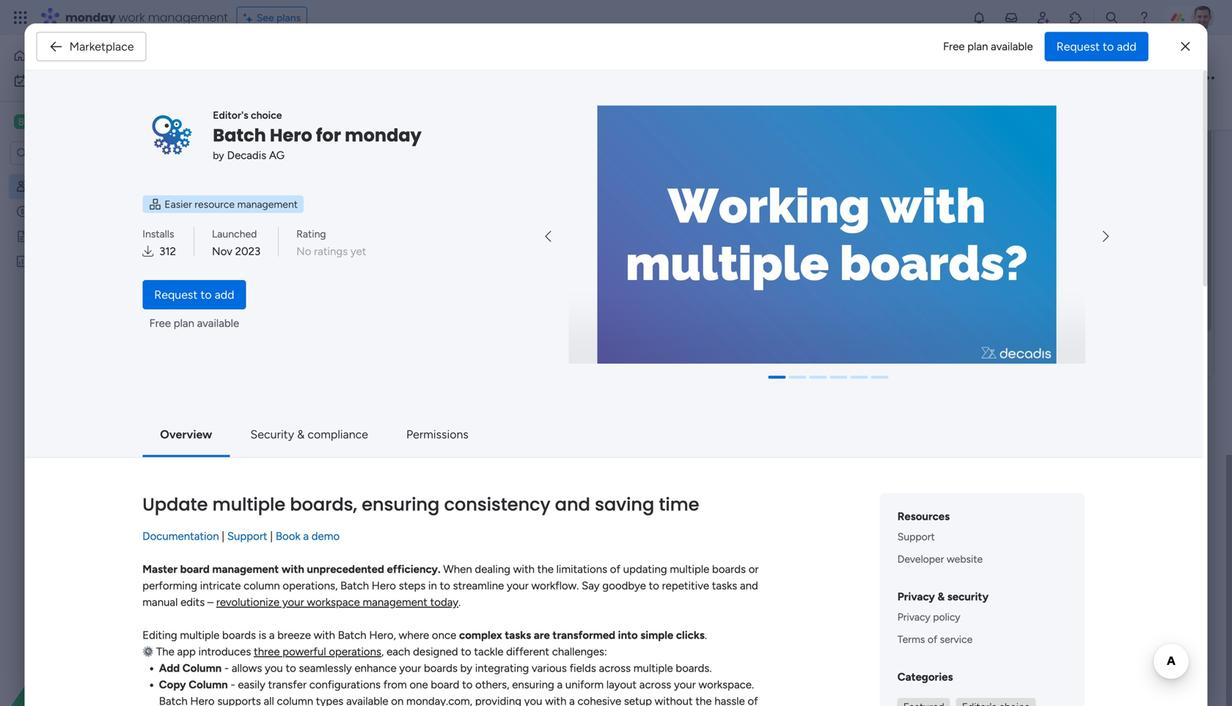 Task type: describe. For each thing, give the bounding box(es) containing it.
your inside "- easily transfer configurations from one board to others, ensuring a uniform layout across your workspace. batch hero supports all column types available on monday.com, providing you with a cohesive setup without the hassle o"
[[674, 679, 696, 692]]

are
[[534, 629, 550, 643]]

0 horizontal spatial plan
[[174, 317, 194, 330]]

& for privacy
[[938, 591, 945, 604]]

security
[[948, 591, 989, 604]]

compliance
[[308, 428, 368, 442]]

lottie animation image
[[0, 558, 187, 707]]

easier
[[165, 198, 192, 211]]

multiple up the support link
[[213, 493, 286, 517]]

book
[[276, 530, 301, 543]]

1 vertical spatial of
[[928, 634, 938, 646]]

levy inside "field"
[[584, 70, 612, 88]]

choice
[[251, 109, 282, 121]]

when
[[443, 563, 472, 576]]

updates / 1
[[619, 109, 672, 122]]

,
[[382, 646, 384, 659]]

see plans
[[257, 11, 301, 24]]

0 horizontal spatial request to add button
[[143, 280, 246, 310]]

0 vertical spatial plan
[[968, 40, 989, 53]]

you inside "- easily transfer configurations from one board to others, ensuring a uniform layout across your workspace. batch hero supports all column types available on monday.com, providing you with a cohesive setup without the hassle o"
[[524, 695, 543, 707]]

permissions button
[[395, 420, 480, 450]]

terms of service
[[898, 634, 973, 646]]

contact
[[252, 130, 288, 142]]

repetitive
[[662, 580, 710, 593]]

1 vertical spatial free plan available
[[149, 317, 239, 330]]

editor's choice batch hero for monday by decadis ag
[[213, 109, 422, 162]]

challenges:
[[552, 646, 607, 659]]

0 horizontal spatial levy
[[316, 222, 338, 235]]

angle down image
[[301, 130, 308, 141]]

security & compliance button
[[239, 420, 380, 450]]

1 horizontal spatial free plan available
[[944, 40, 1033, 53]]

workspace.
[[699, 679, 754, 692]]

unprecedented
[[307, 563, 384, 576]]

0 horizontal spatial .
[[459, 596, 461, 609]]

a down various
[[557, 679, 563, 692]]

work
[[119, 9, 145, 26]]

types
[[316, 695, 344, 707]]

launched
[[212, 228, 257, 240]]

master board management with unprecedented efficiency.
[[143, 563, 441, 576]]

simple
[[641, 629, 674, 643]]

with inside "- easily transfer configurations from one board to others, ensuring a uniform layout across your workspace. batch hero supports all column types available on monday.com, providing you with a cohesive setup without the hassle o"
[[545, 695, 567, 707]]

- inside "- easily transfer configurations from one board to others, ensuring a uniform layout across your workspace. batch hero supports all column types available on monday.com, providing you with a cohesive setup without the hassle o"
[[231, 679, 235, 692]]

operations
[[329, 646, 382, 659]]

dapulse x slim image
[[1182, 38, 1190, 55]]

update feed image
[[1004, 10, 1019, 25]]

goodbye
[[603, 580, 646, 593]]

1 | from the left
[[222, 530, 225, 543]]

v2 download image
[[143, 244, 154, 260]]

updates
[[619, 109, 658, 122]]

new contact button
[[222, 124, 294, 147]]

updating
[[623, 563, 667, 576]]

with inside editing multiple boards is a breeze with batch hero, where once complex tasks are transformed into simple clicks . ⚙️ the app introduces three powerful operations , each designed to tackle different challenges:
[[314, 629, 335, 643]]

2 horizontal spatial available
[[991, 40, 1033, 53]]

0 vertical spatial request to add
[[1057, 40, 1137, 54]]

boards,
[[290, 493, 357, 517]]

various
[[532, 662, 567, 676]]

streamline
[[453, 580, 504, 593]]

categories
[[898, 671, 953, 684]]

batch inside "- easily transfer configurations from one board to others, ensuring a uniform layout across your workspace. batch hero supports all column types available on monday.com, providing you with a cohesive setup without the hassle o"
[[159, 695, 188, 707]]

0 vertical spatial across
[[599, 662, 631, 676]]

hassle
[[715, 695, 745, 707]]

fields
[[570, 662, 596, 676]]

service
[[940, 634, 973, 646]]

decadis
[[227, 149, 266, 162]]

1 vertical spatial free
[[149, 317, 171, 330]]

update
[[143, 493, 208, 517]]

editing multiple boards is a breeze with batch hero, where once complex tasks are transformed into simple clicks . ⚙️ the app introduces three powerful operations , each designed to tackle different challenges:
[[143, 629, 707, 659]]

installs
[[143, 228, 174, 240]]

select product image
[[13, 10, 28, 25]]

0 horizontal spatial ensuring
[[362, 493, 440, 517]]

terry turtle image
[[1192, 6, 1215, 29]]

column for add
[[183, 662, 222, 676]]

permissions
[[407, 428, 469, 442]]

public board image
[[15, 230, 29, 244]]

cohesive
[[578, 695, 622, 707]]

and inside when dealing with the limitations of updating multiple boards or performing intricate column operations, batch hero steps in to streamline your workflow. say goodbye to repetitive tasks and manual edits –
[[740, 580, 758, 593]]

Phoenix Levy field
[[526, 70, 1137, 89]]

ag
[[269, 149, 285, 162]]

0 vertical spatial request to add button
[[1045, 32, 1149, 61]]

your down operations,
[[282, 596, 304, 609]]

operations,
[[283, 580, 338, 593]]

each
[[387, 646, 410, 659]]

on
[[391, 695, 404, 707]]

by inside editor's choice batch hero for monday by decadis ag
[[213, 149, 224, 162]]

monday marketplace image
[[1069, 10, 1084, 25]]

hero inside when dealing with the limitations of updating multiple boards or performing intricate column operations, batch hero steps in to streamline your workflow. say goodbye to repetitive tasks and manual edits –
[[372, 580, 396, 593]]

2 privacy from the top
[[898, 611, 931, 624]]

security
[[251, 428, 294, 442]]

others,
[[476, 679, 510, 692]]

enhance
[[355, 662, 397, 676]]

Search field
[[343, 125, 388, 146]]

workspace
[[307, 596, 360, 609]]

complex
[[459, 629, 502, 643]]

layout
[[607, 679, 637, 692]]

the inside when dealing with the limitations of updating multiple boards or performing intricate column operations, batch hero steps in to streamline your workflow. say goodbye to repetitive tasks and manual edits –
[[538, 563, 554, 576]]

management down steps
[[363, 596, 428, 609]]

developer
[[898, 553, 945, 566]]

integrating
[[475, 662, 529, 676]]

phoenix levy inside "field"
[[530, 70, 612, 88]]

column inside when dealing with the limitations of updating multiple boards or performing intricate column operations, batch hero steps in to streamline your workflow. say goodbye to repetitive tasks and manual edits –
[[244, 580, 280, 593]]

with inside when dealing with the limitations of updating multiple boards or performing intricate column operations, batch hero steps in to streamline your workflow. say goodbye to repetitive tasks and manual edits –
[[513, 563, 535, 576]]

notifications image
[[972, 10, 987, 25]]

editing
[[143, 629, 177, 643]]

limitations
[[557, 563, 608, 576]]

ensuring inside "- easily transfer configurations from one board to others, ensuring a uniform layout across your workspace. batch hero supports all column types available on monday.com, providing you with a cohesive setup without the hassle o"
[[512, 679, 555, 692]]

/
[[661, 109, 665, 122]]

boards inside editing multiple boards is a breeze with batch hero, where once complex tasks are transformed into simple clicks . ⚙️ the app introduces three powerful operations , each designed to tackle different challenges:
[[222, 629, 256, 643]]

resources support
[[898, 510, 950, 543]]

1 horizontal spatial add
[[1117, 40, 1137, 54]]

log
[[719, 109, 736, 122]]

2 | from the left
[[270, 530, 273, 543]]

My Contacts field
[[219, 47, 372, 79]]

terms
[[898, 634, 926, 646]]

app
[[177, 646, 196, 659]]

consistency
[[444, 493, 551, 517]]

seamlessly
[[299, 662, 352, 676]]

efficiency.
[[387, 563, 441, 576]]

breeze
[[278, 629, 311, 643]]

policy
[[933, 611, 961, 624]]

or
[[749, 563, 759, 576]]

home
[[32, 50, 60, 62]]

1
[[667, 109, 672, 122]]

say
[[582, 580, 600, 593]]

a down uniform
[[569, 695, 575, 707]]

tasks inside editing multiple boards is a breeze with batch hero, where once complex tasks are transformed into simple clicks . ⚙️ the app introduces three powerful operations , each designed to tackle different challenges:
[[505, 629, 531, 643]]

marketplace button
[[36, 32, 146, 61]]

to inside editing multiple boards is a breeze with batch hero, where once complex tasks are transformed into simple clicks . ⚙️ the app introduces three powerful operations , each designed to tackle different challenges:
[[461, 646, 472, 659]]

documentation
[[143, 530, 219, 543]]

management for board
[[212, 563, 279, 576]]

0 horizontal spatial -
[[224, 662, 229, 676]]

column for copy
[[189, 679, 228, 692]]

add view image
[[1200, 110, 1206, 121]]

1 vertical spatial phoenix
[[277, 222, 314, 235]]

the
[[156, 646, 175, 659]]

. inside editing multiple boards is a breeze with batch hero, where once complex tasks are transformed into simple clicks . ⚙️ the app introduces three powerful operations , each designed to tackle different challenges:
[[705, 629, 707, 643]]

a right book
[[303, 530, 309, 543]]

resources
[[898, 510, 950, 524]]

today
[[430, 596, 459, 609]]

0 horizontal spatial support
[[227, 530, 267, 543]]



Task type: locate. For each thing, give the bounding box(es) containing it.
& inside privacy & security privacy policy
[[938, 591, 945, 604]]

with
[[282, 563, 304, 576], [513, 563, 535, 576], [314, 629, 335, 643], [545, 695, 567, 707]]

management right work
[[148, 9, 228, 26]]

1 vertical spatial overview
[[160, 428, 212, 442]]

2 vertical spatial hero
[[190, 695, 215, 707]]

tasks inside when dealing with the limitations of updating multiple boards or performing intricate column operations, batch hero steps in to streamline your workflow. say goodbye to repetitive tasks and manual edits –
[[712, 580, 738, 593]]

- up supports
[[231, 679, 235, 692]]

overview button for security
[[148, 420, 224, 450]]

edits
[[181, 596, 205, 609]]

revolutionize
[[216, 596, 280, 609]]

of inside when dealing with the limitations of updating multiple boards or performing intricate column operations, batch hero steps in to streamline your workflow. say goodbye to repetitive tasks and manual edits –
[[610, 563, 621, 576]]

hero inside editor's choice batch hero for monday by decadis ag
[[270, 123, 312, 148]]

across up setup
[[640, 679, 672, 692]]

1 vertical spatial overview button
[[148, 420, 224, 450]]

request to add button down search everything image
[[1045, 32, 1149, 61]]

multiple inside editing multiple boards is a breeze with batch hero, where once complex tasks are transformed into simple clicks . ⚙️ the app introduces three powerful operations , each designed to tackle different challenges:
[[180, 629, 220, 643]]

add to favorites image
[[403, 55, 418, 70]]

by left decadis
[[213, 149, 224, 162]]

multiple down simple
[[634, 662, 673, 676]]

with up operations,
[[282, 563, 304, 576]]

. down streamline on the left of the page
[[459, 596, 461, 609]]

⚙️
[[143, 646, 154, 659]]

overview up update
[[160, 428, 212, 442]]

& for security
[[297, 428, 305, 442]]

boards.
[[676, 662, 712, 676]]

management up intricate
[[212, 563, 279, 576]]

0 vertical spatial the
[[538, 563, 554, 576]]

1 vertical spatial you
[[524, 695, 543, 707]]

help image
[[1137, 10, 1152, 25]]

to
[[1103, 40, 1114, 54], [201, 288, 212, 302], [440, 580, 450, 593], [649, 580, 660, 593], [461, 646, 472, 659], [286, 662, 296, 676], [462, 679, 473, 692]]

batch
[[213, 123, 266, 148], [341, 580, 369, 593], [338, 629, 367, 643], [159, 695, 188, 707]]

home option
[[9, 44, 178, 68]]

see plans button
[[237, 7, 308, 29]]

0 horizontal spatial &
[[297, 428, 305, 442]]

1 horizontal spatial ensuring
[[512, 679, 555, 692]]

1 horizontal spatial boards
[[424, 662, 458, 676]]

1 vertical spatial boards
[[222, 629, 256, 643]]

revolutionize your workspace management today .
[[216, 596, 461, 609]]

0 horizontal spatial tasks
[[505, 629, 531, 643]]

across
[[599, 662, 631, 676], [640, 679, 672, 692]]

1 horizontal spatial you
[[524, 695, 543, 707]]

ensuring up efficiency.
[[362, 493, 440, 517]]

the inside "- easily transfer configurations from one board to others, ensuring a uniform layout across your workspace. batch hero supports all column types available on monday.com, providing you with a cohesive setup without the hassle o"
[[696, 695, 712, 707]]

monday work management
[[65, 9, 228, 26]]

a
[[303, 530, 309, 543], [269, 629, 275, 643], [557, 679, 563, 692], [569, 695, 575, 707]]

of right the 'terms' on the right bottom of the page
[[928, 634, 938, 646]]

search everything image
[[1105, 10, 1120, 25]]

1 vertical spatial privacy
[[898, 611, 931, 624]]

you down 'three'
[[265, 662, 283, 676]]

board up performing
[[180, 563, 210, 576]]

privacy up the 'terms' on the right bottom of the page
[[898, 611, 931, 624]]

terry turtle image
[[1145, 69, 1164, 88]]

request
[[1057, 40, 1100, 54], [154, 288, 198, 302]]

levy
[[584, 70, 612, 88], [316, 222, 338, 235]]

performing
[[143, 580, 197, 593]]

overview button left updates
[[531, 104, 608, 127]]

boards up introduces
[[222, 629, 256, 643]]

0 vertical spatial add
[[1117, 40, 1137, 54]]

1 horizontal spatial request to add
[[1057, 40, 1137, 54]]

launched nov 2023
[[212, 228, 261, 258]]

0 horizontal spatial board
[[180, 563, 210, 576]]

monday.com,
[[407, 695, 473, 707]]

monday up marketplace button
[[65, 9, 116, 26]]

documentation link
[[143, 530, 219, 543]]

no
[[297, 245, 311, 258]]

app logo image
[[143, 106, 201, 164]]

1 horizontal spatial -
[[231, 679, 235, 692]]

support link
[[227, 530, 267, 543]]

1 horizontal spatial levy
[[584, 70, 612, 88]]

of up goodbye
[[610, 563, 621, 576]]

1 privacy from the top
[[898, 591, 935, 604]]

0 vertical spatial free plan available
[[944, 40, 1033, 53]]

.
[[459, 596, 461, 609], [705, 629, 707, 643]]

with up powerful
[[314, 629, 335, 643]]

1 horizontal spatial support
[[898, 531, 935, 543]]

0 vertical spatial overview button
[[531, 104, 608, 127]]

phoenix levy
[[530, 70, 612, 88], [277, 222, 338, 235]]

privacy & security privacy policy
[[898, 591, 989, 624]]

1 horizontal spatial and
[[740, 580, 758, 593]]

phoenix inside "field"
[[530, 70, 580, 88]]

batch down the copy
[[159, 695, 188, 707]]

management for resource
[[237, 198, 298, 211]]

workspace image
[[14, 114, 29, 130]]

management up launched
[[237, 198, 298, 211]]

0 vertical spatial levy
[[584, 70, 612, 88]]

1 vertical spatial levy
[[316, 222, 338, 235]]

1 vertical spatial across
[[640, 679, 672, 692]]

1 vertical spatial hero
[[372, 580, 396, 593]]

0 horizontal spatial free plan available
[[149, 317, 239, 330]]

hero,
[[369, 629, 396, 643]]

levy up updates / 1 button
[[584, 70, 612, 88]]

0 vertical spatial privacy
[[898, 591, 935, 604]]

marketplace arrow left image
[[546, 231, 551, 243]]

request to add down search everything image
[[1057, 40, 1137, 54]]

lottie animation element
[[0, 558, 187, 707]]

0 horizontal spatial across
[[599, 662, 631, 676]]

0 vertical spatial tasks
[[712, 580, 738, 593]]

madison doyle
[[277, 249, 345, 261]]

clicks
[[676, 629, 705, 643]]

1 vertical spatial phoenix levy
[[277, 222, 338, 235]]

1 vertical spatial request to add
[[154, 288, 234, 302]]

0 vertical spatial you
[[265, 662, 283, 676]]

0 horizontal spatial |
[[222, 530, 225, 543]]

-
[[224, 662, 229, 676], [231, 679, 235, 692]]

by
[[213, 149, 224, 162], [461, 662, 473, 676]]

your inside when dealing with the limitations of updating multiple boards or performing intricate column operations, batch hero steps in to streamline your workflow. say goodbye to repetitive tasks and manual edits –
[[507, 580, 529, 593]]

board up monday.com,
[[431, 679, 460, 692]]

available down the 'nov'
[[197, 317, 239, 330]]

1 vertical spatial and
[[740, 580, 758, 593]]

column
[[244, 580, 280, 593], [277, 695, 313, 707]]

support inside resources support
[[898, 531, 935, 543]]

workflow.
[[532, 580, 579, 593]]

hero
[[270, 123, 312, 148], [372, 580, 396, 593], [190, 695, 215, 707]]

across up layout
[[599, 662, 631, 676]]

tasks up the different
[[505, 629, 531, 643]]

hero left steps
[[372, 580, 396, 593]]

ensuring
[[362, 493, 440, 517], [512, 679, 555, 692]]

is
[[259, 629, 266, 643]]

everyone at beyond imagination image
[[1159, 69, 1178, 88]]

support left book
[[227, 530, 267, 543]]

dealing
[[475, 563, 511, 576]]

setup
[[624, 695, 652, 707]]

request for the top request to add "button"
[[1057, 40, 1100, 54]]

1 horizontal spatial free
[[944, 40, 965, 53]]

1 horizontal spatial |
[[270, 530, 273, 543]]

easily
[[238, 679, 265, 692]]

column up supports
[[189, 679, 228, 692]]

madison
[[277, 249, 316, 261]]

uniform
[[566, 679, 604, 692]]

new
[[228, 130, 250, 142]]

1 horizontal spatial of
[[928, 634, 938, 646]]

1 horizontal spatial across
[[640, 679, 672, 692]]

once
[[432, 629, 457, 643]]

master
[[143, 563, 178, 576]]

0 vertical spatial boards
[[712, 563, 746, 576]]

overview button for updates
[[531, 104, 608, 127]]

help
[[1170, 669, 1197, 684]]

1 horizontal spatial by
[[461, 662, 473, 676]]

option
[[0, 174, 187, 176]]

request for leftmost request to add "button"
[[154, 288, 198, 302]]

batch up operations
[[338, 629, 367, 643]]

person button
[[396, 124, 459, 147]]

0 horizontal spatial monday
[[65, 9, 116, 26]]

and
[[555, 493, 591, 517], [740, 580, 758, 593]]

overview for updates
[[554, 109, 597, 122]]

providing
[[475, 695, 522, 707]]

1 vertical spatial request
[[154, 288, 198, 302]]

for
[[316, 123, 341, 148]]

batch inside when dealing with the limitations of updating multiple boards or performing intricate column operations, batch hero steps in to streamline your workflow. say goodbye to repetitive tasks and manual edits –
[[341, 580, 369, 593]]

0 horizontal spatial of
[[610, 563, 621, 576]]

the left hassle
[[696, 695, 712, 707]]

to inside "- easily transfer configurations from one board to others, ensuring a uniform layout across your workspace. batch hero supports all column types available on monday.com, providing you with a cohesive setup without the hassle o"
[[462, 679, 473, 692]]

0 vertical spatial monday
[[65, 9, 116, 26]]

you right the providing
[[524, 695, 543, 707]]

hero up ag
[[270, 123, 312, 148]]

boards left or
[[712, 563, 746, 576]]

1 horizontal spatial &
[[938, 591, 945, 604]]

1 vertical spatial -
[[231, 679, 235, 692]]

1 vertical spatial available
[[197, 317, 239, 330]]

& right security
[[297, 428, 305, 442]]

a inside editing multiple boards is a breeze with batch hero, where once complex tasks are transformed into simple clicks . ⚙️ the app introduces three powerful operations , each designed to tackle different challenges:
[[269, 629, 275, 643]]

1 vertical spatial add
[[215, 288, 234, 302]]

| left the support link
[[222, 530, 225, 543]]

column up the copy column
[[183, 662, 222, 676]]

your
[[507, 580, 529, 593], [282, 596, 304, 609], [399, 662, 421, 676], [674, 679, 696, 692]]

multiple inside when dealing with the limitations of updating multiple boards or performing intricate column operations, batch hero steps in to streamline your workflow. say goodbye to repetitive tasks and manual edits –
[[670, 563, 710, 576]]

0 horizontal spatial request to add
[[154, 288, 234, 302]]

request down 'monday marketplace' image
[[1057, 40, 1100, 54]]

0 horizontal spatial phoenix
[[277, 222, 314, 235]]

multiple up repetitive
[[670, 563, 710, 576]]

hero down the copy column
[[190, 695, 215, 707]]

available inside "- easily transfer configurations from one board to others, ensuring a uniform layout across your workspace. batch hero supports all column types available on monday.com, providing you with a cohesive setup without the hassle o"
[[346, 695, 389, 707]]

0 vertical spatial overview
[[554, 109, 597, 122]]

management for work
[[148, 9, 228, 26]]

website
[[947, 553, 983, 566]]

of
[[610, 563, 621, 576], [928, 634, 938, 646]]

without
[[655, 695, 693, 707]]

1 vertical spatial ensuring
[[512, 679, 555, 692]]

. up boards.
[[705, 629, 707, 643]]

marketplace arrow right image
[[1103, 231, 1109, 243]]

1 horizontal spatial phoenix levy
[[530, 70, 612, 88]]

0 horizontal spatial boards
[[222, 629, 256, 643]]

list box
[[0, 171, 187, 472]]

0 horizontal spatial add
[[215, 288, 234, 302]]

and down or
[[740, 580, 758, 593]]

help button
[[1158, 665, 1209, 689]]

0 vertical spatial of
[[610, 563, 621, 576]]

configurations
[[309, 679, 381, 692]]

you
[[265, 662, 283, 676], [524, 695, 543, 707]]

0 horizontal spatial and
[[555, 493, 591, 517]]

1 vertical spatial &
[[938, 591, 945, 604]]

new contact
[[228, 130, 288, 142]]

show board description image
[[378, 56, 396, 70]]

0 vertical spatial and
[[555, 493, 591, 517]]

your down dealing
[[507, 580, 529, 593]]

1 horizontal spatial board
[[431, 679, 460, 692]]

1 horizontal spatial the
[[696, 695, 712, 707]]

your up the one
[[399, 662, 421, 676]]

1 horizontal spatial available
[[346, 695, 389, 707]]

column down transfer
[[277, 695, 313, 707]]

0 horizontal spatial free
[[149, 317, 171, 330]]

0 horizontal spatial hero
[[190, 695, 215, 707]]

hero inside "- easily transfer configurations from one board to others, ensuring a uniform layout across your workspace. batch hero supports all column types available on monday.com, providing you with a cohesive setup without the hassle o"
[[190, 695, 215, 707]]

one
[[410, 679, 428, 692]]

public dashboard image
[[15, 255, 29, 269]]

developer website
[[898, 553, 983, 566]]

0 horizontal spatial the
[[538, 563, 554, 576]]

overview button
[[531, 104, 608, 127], [148, 420, 224, 450]]

and left 'saving' at the bottom of the page
[[555, 493, 591, 517]]

1 vertical spatial column
[[189, 679, 228, 692]]

1 horizontal spatial request
[[1057, 40, 1100, 54]]

invite members image
[[1037, 10, 1051, 25]]

a right is
[[269, 629, 275, 643]]

available down update feed image
[[991, 40, 1033, 53]]

see
[[257, 11, 274, 24]]

add down the 'nov'
[[215, 288, 234, 302]]

my
[[223, 47, 257, 79]]

plans
[[277, 11, 301, 24]]

tasks right repetitive
[[712, 580, 738, 593]]

& up policy
[[938, 591, 945, 604]]

by up "- easily transfer configurations from one board to others, ensuring a uniform layout across your workspace. batch hero supports all column types available on monday.com, providing you with a cohesive setup without the hassle o"
[[461, 662, 473, 676]]

1 horizontal spatial phoenix
[[530, 70, 580, 88]]

privacy up policy
[[898, 591, 935, 604]]

batch inside editor's choice batch hero for monday by decadis ag
[[213, 123, 266, 148]]

1 vertical spatial .
[[705, 629, 707, 643]]

batch inside editing multiple boards is a breeze with batch hero, where once complex tasks are transformed into simple clicks . ⚙️ the app introduces three powerful operations , each designed to tackle different challenges:
[[338, 629, 367, 643]]

column
[[183, 662, 222, 676], [189, 679, 228, 692]]

| left book
[[270, 530, 273, 543]]

overview left updates
[[554, 109, 597, 122]]

1 vertical spatial by
[[461, 662, 473, 676]]

batch down unprecedented
[[341, 580, 369, 593]]

with down uniform
[[545, 695, 567, 707]]

monday right v2 search 'image'
[[345, 123, 422, 148]]

plan
[[968, 40, 989, 53], [174, 317, 194, 330]]

updates / 1 button
[[608, 104, 672, 127]]

1 vertical spatial board
[[431, 679, 460, 692]]

0 horizontal spatial phoenix levy
[[277, 222, 338, 235]]

across inside "- easily transfer configurations from one board to others, ensuring a uniform layout across your workspace. batch hero supports all column types available on monday.com, providing you with a cohesive setup without the hassle o"
[[640, 679, 672, 692]]

0 horizontal spatial available
[[197, 317, 239, 330]]

introduces
[[199, 646, 251, 659]]

support down resources
[[898, 531, 935, 543]]

batch up decadis
[[213, 123, 266, 148]]

column up revolutionize
[[244, 580, 280, 593]]

manual
[[143, 596, 178, 609]]

update multiple boards, ensuring consistency and saving time
[[143, 493, 700, 517]]

add
[[1117, 40, 1137, 54], [215, 288, 234, 302]]

1 vertical spatial plan
[[174, 317, 194, 330]]

copy
[[159, 679, 186, 692]]

- down introduces
[[224, 662, 229, 676]]

0 horizontal spatial by
[[213, 149, 224, 162]]

into
[[618, 629, 638, 643]]

boards inside when dealing with the limitations of updating multiple boards or performing intricate column operations, batch hero steps in to streamline your workflow. say goodbye to repetitive tasks and manual edits –
[[712, 563, 746, 576]]

& inside button
[[297, 428, 305, 442]]

v2 search image
[[333, 127, 343, 144]]

monday inside editor's choice batch hero for monday by decadis ag
[[345, 123, 422, 148]]

contacts
[[262, 47, 368, 79]]

overview button up update
[[148, 420, 224, 450]]

multiple up app
[[180, 629, 220, 643]]

the up workflow.
[[538, 563, 554, 576]]

0 vertical spatial &
[[297, 428, 305, 442]]

0 vertical spatial phoenix
[[530, 70, 580, 88]]

0 vertical spatial board
[[180, 563, 210, 576]]

1 horizontal spatial request to add button
[[1045, 32, 1149, 61]]

with right dealing
[[513, 563, 535, 576]]

ensuring down various
[[512, 679, 555, 692]]

documentation | support | book a demo
[[143, 530, 340, 543]]

book a demo link
[[276, 530, 340, 543]]

levy up ratings
[[316, 222, 338, 235]]

boards down designed
[[424, 662, 458, 676]]

add column - allows you to seamlessly enhance your boards by integrating various fields across multiple boards.
[[159, 662, 712, 676]]

easier resource management element
[[143, 196, 304, 213]]

add down search everything image
[[1117, 40, 1137, 54]]

editor's
[[213, 109, 248, 121]]

1 vertical spatial the
[[696, 695, 712, 707]]

0 vertical spatial -
[[224, 662, 229, 676]]

request down 312 on the left
[[154, 288, 198, 302]]

board inside "- easily transfer configurations from one board to others, ensuring a uniform layout across your workspace. batch hero supports all column types available on monday.com, providing you with a cohesive setup without the hassle o"
[[431, 679, 460, 692]]

easier resource management
[[165, 198, 298, 211]]

0 vertical spatial by
[[213, 149, 224, 162]]

1 horizontal spatial plan
[[968, 40, 989, 53]]

0 vertical spatial free
[[944, 40, 965, 53]]

2 vertical spatial boards
[[424, 662, 458, 676]]

your down boards.
[[674, 679, 696, 692]]

0 vertical spatial available
[[991, 40, 1033, 53]]

request to add down 312 on the left
[[154, 288, 234, 302]]

intricate
[[200, 580, 241, 593]]

available down configurations on the left bottom
[[346, 695, 389, 707]]

0 horizontal spatial request
[[154, 288, 198, 302]]

request to add button down 312 on the left
[[143, 280, 246, 310]]

1 vertical spatial request to add button
[[143, 280, 246, 310]]

marketplace
[[69, 40, 134, 54]]

column inside "- easily transfer configurations from one board to others, ensuring a uniform layout across your workspace. batch hero supports all column types available on monday.com, providing you with a cohesive setup without the hassle o"
[[277, 695, 313, 707]]

demo
[[312, 530, 340, 543]]

overview for security
[[160, 428, 212, 442]]



Task type: vqa. For each thing, say whether or not it's contained in the screenshot.
first Deal Value from the top
no



